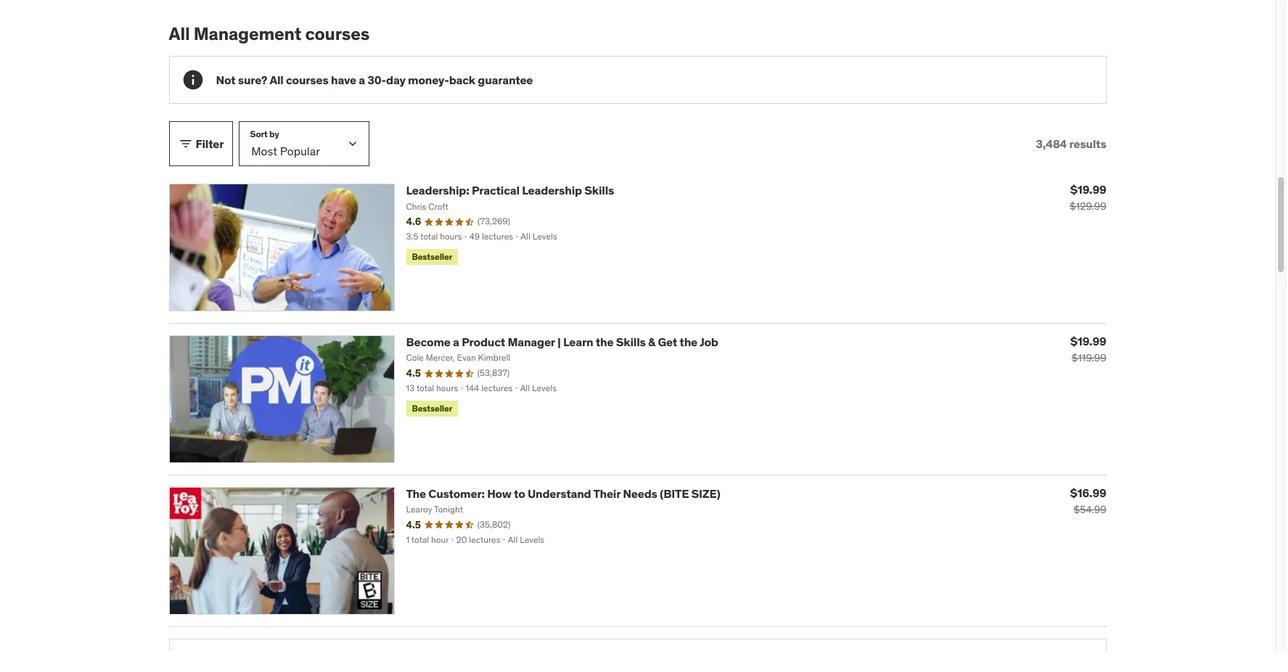 Task type: vqa. For each thing, say whether or not it's contained in the screenshot.


Task type: locate. For each thing, give the bounding box(es) containing it.
back
[[449, 73, 476, 87]]

the right learn
[[596, 335, 614, 350]]

(bite
[[660, 487, 689, 501]]

courses left have
[[286, 73, 329, 87]]

all left management
[[169, 22, 190, 45]]

the
[[596, 335, 614, 350], [680, 335, 698, 350]]

$19.99 up $119.99
[[1071, 334, 1107, 349]]

customer:
[[429, 487, 485, 501]]

1 horizontal spatial a
[[453, 335, 460, 350]]

small image
[[178, 137, 193, 151]]

their
[[594, 487, 621, 501]]

all
[[169, 22, 190, 45], [270, 73, 284, 87]]

manager
[[508, 335, 555, 350]]

$19.99 up $129.99
[[1071, 183, 1107, 197]]

$19.99 inside $19.99 $129.99
[[1071, 183, 1107, 197]]

day
[[386, 73, 406, 87]]

skills
[[585, 183, 615, 198], [616, 335, 646, 350]]

0 vertical spatial all
[[169, 22, 190, 45]]

all right sure?
[[270, 73, 284, 87]]

1 vertical spatial a
[[453, 335, 460, 350]]

1 horizontal spatial all
[[270, 73, 284, 87]]

filter
[[196, 136, 224, 151]]

1 the from the left
[[596, 335, 614, 350]]

leadership: practical leadership skills
[[406, 183, 615, 198]]

$19.99
[[1071, 183, 1107, 197], [1071, 334, 1107, 349]]

1 horizontal spatial the
[[680, 335, 698, 350]]

2 the from the left
[[680, 335, 698, 350]]

filter button
[[169, 122, 233, 167]]

leadership
[[522, 183, 582, 198]]

3,484 results
[[1037, 136, 1107, 151]]

become
[[406, 335, 451, 350]]

the left job
[[680, 335, 698, 350]]

0 horizontal spatial the
[[596, 335, 614, 350]]

0 vertical spatial a
[[359, 73, 365, 87]]

a
[[359, 73, 365, 87], [453, 335, 460, 350]]

0 vertical spatial skills
[[585, 183, 615, 198]]

all management courses
[[169, 22, 370, 45]]

0 horizontal spatial a
[[359, 73, 365, 87]]

a left the 30-
[[359, 73, 365, 87]]

courses
[[305, 22, 370, 45], [286, 73, 329, 87]]

to
[[514, 487, 526, 501]]

job
[[700, 335, 719, 350]]

skills right leadership
[[585, 183, 615, 198]]

0 vertical spatial $19.99
[[1071, 183, 1107, 197]]

not
[[216, 73, 236, 87]]

2 $19.99 from the top
[[1071, 334, 1107, 349]]

the customer: how to understand their needs (bite size)
[[406, 487, 721, 501]]

a left product
[[453, 335, 460, 350]]

have
[[331, 73, 357, 87]]

management
[[194, 22, 302, 45]]

the
[[406, 487, 426, 501]]

1 vertical spatial $19.99
[[1071, 334, 1107, 349]]

skills left the "&"
[[616, 335, 646, 350]]

get
[[658, 335, 678, 350]]

1 vertical spatial skills
[[616, 335, 646, 350]]

needs
[[623, 487, 658, 501]]

courses up have
[[305, 22, 370, 45]]

1 $19.99 from the top
[[1071, 183, 1107, 197]]

3,484 results status
[[1037, 136, 1107, 151]]

|
[[558, 335, 561, 350]]



Task type: describe. For each thing, give the bounding box(es) containing it.
how
[[487, 487, 512, 501]]

money-
[[408, 73, 449, 87]]

become a product manager | learn the skills & get the job link
[[406, 335, 719, 350]]

$16.99 $54.99
[[1071, 486, 1107, 516]]

sure?
[[238, 73, 268, 87]]

0 horizontal spatial all
[[169, 22, 190, 45]]

&
[[649, 335, 656, 350]]

$54.99
[[1074, 503, 1107, 516]]

leadership: practical leadership skills link
[[406, 183, 615, 198]]

the customer: how to understand their needs (bite size) link
[[406, 487, 721, 501]]

$119.99
[[1072, 352, 1107, 365]]

become a product manager | learn the skills & get the job
[[406, 335, 719, 350]]

1 vertical spatial courses
[[286, 73, 329, 87]]

0 horizontal spatial skills
[[585, 183, 615, 198]]

practical
[[472, 183, 520, 198]]

0 vertical spatial courses
[[305, 22, 370, 45]]

$129.99
[[1070, 200, 1107, 213]]

1 vertical spatial all
[[270, 73, 284, 87]]

product
[[462, 335, 506, 350]]

guarantee
[[478, 73, 533, 87]]

results
[[1070, 136, 1107, 151]]

learn
[[564, 335, 594, 350]]

$19.99 for become a product manager | learn the skills & get the job
[[1071, 334, 1107, 349]]

$19.99 $119.99
[[1071, 334, 1107, 365]]

$16.99
[[1071, 486, 1107, 500]]

understand
[[528, 487, 592, 501]]

size)
[[692, 487, 721, 501]]

1 horizontal spatial skills
[[616, 335, 646, 350]]

$19.99 for leadership: practical leadership skills
[[1071, 183, 1107, 197]]

$19.99 $129.99
[[1070, 183, 1107, 213]]

3,484
[[1037, 136, 1068, 151]]

not sure? all courses have a 30-day money-back guarantee
[[216, 73, 533, 87]]

leadership:
[[406, 183, 470, 198]]

30-
[[368, 73, 386, 87]]



